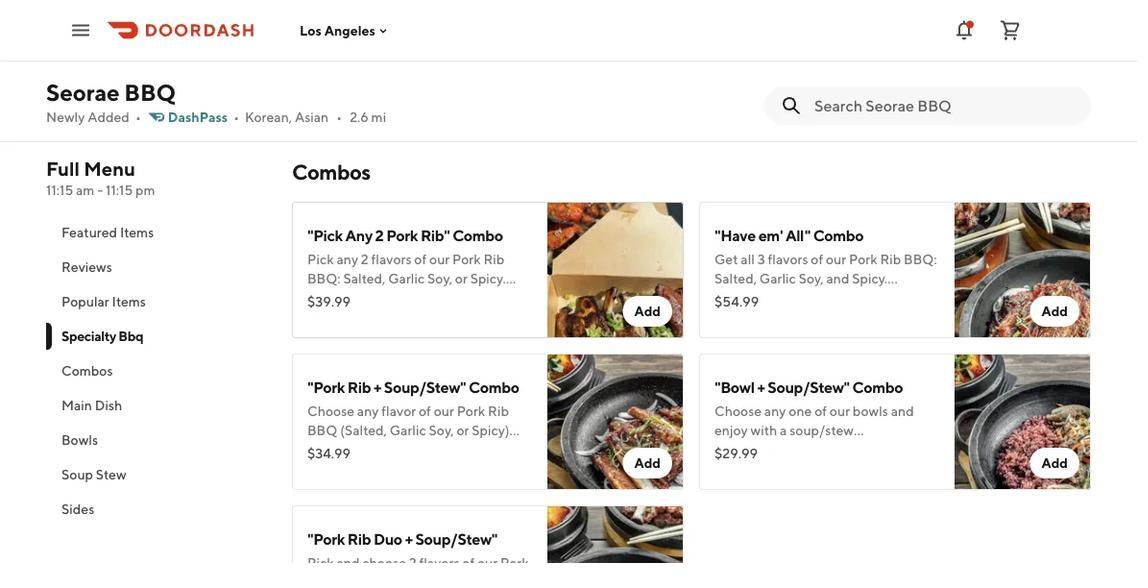 Task type: describe. For each thing, give the bounding box(es) containing it.
featured
[[62, 224, 117, 240]]

asian
[[295, 109, 329, 125]]

garlic
[[409, 51, 443, 67]]

any
[[346, 226, 373, 245]]

bbq: inside "pick any 2 pork rib" combo pick any 2 flavors of our pork rib bbq: salted, garlic soy, or spicy. includes 2 side of rice and a house salad.
[[308, 271, 341, 286]]

Item Search search field
[[815, 95, 1076, 116]]

one
[[789, 403, 812, 419]]

items for popular items
[[112, 294, 146, 309]]

1 vertical spatial 2
[[361, 251, 369, 267]]

and inside garlic soy chicken bbq (간장닭구이) fresh trimmed boneless chicken marinated in our garlic soy marinade and grilled.
[[308, 71, 331, 86]]

"pork for "pork rib + soup/stew" combo
[[308, 378, 345, 396]]

2 • from the left
[[234, 109, 239, 125]]

and inside ""bowl + soup/stew" combo choose any one of our bowls and enjoy with a soup/stew accompaniment of your choice. includes a side of rice."
[[891, 403, 915, 419]]

marinated inside garlic soy chicken bbq (간장닭구이) fresh trimmed boneless chicken marinated in our garlic soy marinade and grilled.
[[308, 51, 370, 67]]

reviews
[[62, 259, 112, 275]]

$54.99
[[715, 294, 759, 309]]

open menu image
[[69, 19, 92, 42]]

items for featured items
[[120, 224, 154, 240]]

of down rib"
[[415, 251, 427, 267]]

all
[[741, 251, 755, 267]]

spicy
[[817, 51, 848, 67]]

with
[[751, 422, 778, 438]]

korean,
[[245, 109, 292, 125]]

soy, inside "pick any 2 pork rib" combo pick any 2 flavors of our pork rib bbq: salted, garlic soy, or spicy. includes 2 side of rice and a house salad.
[[428, 271, 453, 286]]

house inside "have em' all" combo get all 3 flavors of our pork rib bbq: salted, garlic soy, and spicy. includes 3 side of rice and a house salad.
[[883, 290, 920, 306]]

marinade inside fresh trimmed boneless chicken marinated in our spicy gochujang marinade and grilled.
[[715, 71, 772, 86]]

pm
[[136, 182, 155, 198]]

menu
[[84, 158, 136, 180]]

spicy chicken bbq (고추장닭구이) image
[[955, 0, 1092, 119]]

bbq inside garlic soy chicken bbq (간장닭구이) fresh trimmed boneless chicken marinated in our garlic soy marinade and grilled.
[[437, 7, 471, 25]]

korean, asian • 2.6 mi
[[245, 109, 386, 125]]

newly added •
[[46, 109, 141, 125]]

• for newly added •
[[135, 109, 141, 125]]

rib inside "have em' all" combo get all 3 flavors of our pork rib bbq: salted, garlic soy, and spicy. includes 3 side of rice and a house salad.
[[881, 251, 902, 267]]

specialty
[[62, 328, 116, 344]]

reviews button
[[46, 250, 269, 284]]

"pork rib duo + soup/stew" image
[[548, 505, 684, 563]]

of down soup/stew
[[816, 442, 829, 457]]

trimmed inside garlic soy chicken bbq (간장닭구이) fresh trimmed boneless chicken marinated in our garlic soy marinade and grilled.
[[344, 32, 397, 48]]

sides button
[[46, 492, 269, 527]]

side inside "have em' all" combo get all 3 flavors of our pork rib bbq: salted, garlic soy, and spicy. includes 3 side of rice and a house salad.
[[780, 290, 805, 306]]

chicken inside garlic soy chicken bbq (간장닭구이) fresh trimmed boneless chicken marinated in our garlic soy marinade and grilled.
[[456, 32, 504, 48]]

los angeles button
[[300, 22, 391, 38]]

bowls
[[853, 403, 889, 419]]

main dish
[[62, 397, 122, 413]]

of down all"
[[808, 290, 820, 306]]

1 horizontal spatial 3
[[770, 290, 777, 306]]

1 horizontal spatial pork
[[453, 251, 481, 267]]

combo inside "have em' all" combo get all 3 flavors of our pork rib bbq: salted, garlic soy, and spicy. includes 3 side of rice and a house salad.
[[814, 226, 864, 245]]

gochujang
[[851, 51, 915, 67]]

rib"
[[421, 226, 450, 245]]

soy
[[445, 51, 466, 67]]

0 horizontal spatial pork
[[387, 226, 418, 245]]

fresh trimmed boneless chicken marinated in our spicy gochujang marinade and grilled.
[[715, 32, 915, 86]]

soup stew button
[[46, 457, 269, 492]]

choose
[[715, 403, 762, 419]]

dashpass
[[168, 109, 228, 125]]

pork inside "have em' all" combo get all 3 flavors of our pork rib bbq: salted, garlic soy, and spicy. includes 3 side of rice and a house salad.
[[849, 251, 878, 267]]

flavors inside "have em' all" combo get all 3 flavors of our pork rib bbq: salted, garlic soy, and spicy. includes 3 side of rice and a house salad.
[[768, 251, 809, 267]]

add for combo
[[635, 303, 661, 319]]

combo inside ""bowl + soup/stew" combo choose any one of our bowls and enjoy with a soup/stew accompaniment of your choice. includes a side of rice."
[[853, 378, 904, 396]]

2.6
[[350, 109, 369, 125]]

soy, inside "have em' all" combo get all 3 flavors of our pork rib bbq: salted, garlic soy, and spicy. includes 3 side of rice and a house salad.
[[799, 271, 824, 286]]

add button for any
[[1031, 448, 1080, 479]]

"bowl
[[715, 378, 755, 396]]

"pick any 2 pork rib" combo pick any 2 flavors of our pork rib bbq: salted, garlic soy, or spicy. includes 2 side of rice and a house salad.
[[308, 226, 513, 325]]

garlic inside "pick any 2 pork rib" combo pick any 2 flavors of our pork rib bbq: salted, garlic soy, or spicy. includes 2 side of rice and a house salad.
[[388, 271, 425, 286]]

notification bell image
[[953, 19, 976, 42]]

and inside fresh trimmed boneless chicken marinated in our spicy gochujang marinade and grilled.
[[775, 71, 798, 86]]

"bowl + soup/stew" combo image
[[955, 354, 1092, 490]]

newly
[[46, 109, 85, 125]]

our inside ""bowl + soup/stew" combo choose any one of our bowls and enjoy with a soup/stew accompaniment of your choice. includes a side of rice."
[[830, 403, 851, 419]]

fresh inside garlic soy chicken bbq (간장닭구이) fresh trimmed boneless chicken marinated in our garlic soy marinade and grilled.
[[308, 32, 342, 48]]

stew
[[96, 467, 126, 482]]

$39.99
[[308, 294, 351, 309]]

full menu 11:15 am - 11:15 pm
[[46, 158, 155, 198]]

soup stew
[[62, 467, 126, 482]]

"have
[[715, 226, 756, 245]]

bbq: inside "have em' all" combo get all 3 flavors of our pork rib bbq: salted, garlic soy, and spicy. includes 3 side of rice and a house salad.
[[904, 251, 938, 267]]

duo
[[374, 530, 402, 548]]

garlic soy chicken bbq (간장닭구이) fresh trimmed boneless chicken marinated in our garlic soy marinade and grilled.
[[308, 7, 548, 86]]

combos button
[[46, 354, 269, 388]]

bbq
[[119, 328, 143, 344]]

popular
[[62, 294, 109, 309]]

seorae
[[46, 78, 120, 106]]

boneless inside fresh trimmed boneless chicken marinated in our spicy gochujang marinade and grilled.
[[807, 32, 861, 48]]

dish
[[95, 397, 122, 413]]

chicken
[[378, 7, 435, 25]]

spicy. inside "pick any 2 pork rib" combo pick any 2 flavors of our pork rib bbq: salted, garlic soy, or spicy. includes 2 side of rice and a house salad.
[[471, 271, 506, 286]]

add for all
[[1042, 303, 1069, 319]]

soy
[[350, 7, 375, 25]]

los
[[300, 22, 322, 38]]

chicken inside fresh trimmed boneless chicken marinated in our spicy gochujang marinade and grilled.
[[863, 32, 911, 48]]

0 vertical spatial 2
[[375, 226, 384, 245]]

grilled. inside garlic soy chicken bbq (간장닭구이) fresh trimmed boneless chicken marinated in our garlic soy marinade and grilled.
[[333, 71, 375, 86]]

rib inside "pick any 2 pork rib" combo pick any 2 flavors of our pork rib bbq: salted, garlic soy, or spicy. includes 2 side of rice and a house salad.
[[484, 251, 505, 267]]

and inside "pick any 2 pork rib" combo pick any 2 flavors of our pork rib bbq: salted, garlic soy, or spicy. includes 2 side of rice and a house salad.
[[440, 290, 464, 306]]

garlic inside garlic soy chicken bbq (간장닭구이) fresh trimmed boneless chicken marinated in our garlic soy marinade and grilled.
[[308, 7, 348, 25]]



Task type: locate. For each thing, give the bounding box(es) containing it.
"pork
[[308, 378, 345, 396], [308, 530, 345, 548]]

trimmed
[[344, 32, 397, 48], [752, 32, 804, 48]]

0 items, open order cart image
[[999, 19, 1022, 42]]

our inside "have em' all" combo get all 3 flavors of our pork rib bbq: salted, garlic soy, and spicy. includes 3 side of rice and a house salad.
[[826, 251, 847, 267]]

boneless
[[399, 32, 453, 48], [807, 32, 861, 48]]

choice.
[[861, 442, 905, 457]]

salad. inside "have em' all" combo get all 3 flavors of our pork rib bbq: salted, garlic soy, and spicy. includes 3 side of rice and a house salad.
[[715, 309, 750, 325]]

1 chicken from the left
[[456, 32, 504, 48]]

11:15 down full
[[46, 182, 73, 198]]

soup/stew" inside ""bowl + soup/stew" combo choose any one of our bowls and enjoy with a soup/stew accompaniment of your choice. includes a side of rice."
[[768, 378, 850, 396]]

2 horizontal spatial +
[[758, 378, 765, 396]]

0 horizontal spatial spicy.
[[471, 271, 506, 286]]

main dish button
[[46, 388, 269, 423]]

1 horizontal spatial +
[[405, 530, 413, 548]]

salad.
[[308, 309, 342, 325], [715, 309, 750, 325]]

salted, inside "pick any 2 pork rib" combo pick any 2 flavors of our pork rib bbq: salted, garlic soy, or spicy. includes 2 side of rice and a house salad.
[[343, 271, 386, 286]]

items up bbq
[[112, 294, 146, 309]]

0 horizontal spatial 11:15
[[46, 182, 73, 198]]

1 spicy. from the left
[[471, 271, 506, 286]]

1 horizontal spatial spicy.
[[853, 271, 888, 286]]

"bowl + soup/stew" combo choose any one of our bowls and enjoy with a soup/stew accompaniment of your choice. includes a side of rice.
[[715, 378, 915, 477]]

1 trimmed from the left
[[344, 32, 397, 48]]

of right all
[[811, 251, 824, 267]]

our up soup/stew
[[830, 403, 851, 419]]

featured items button
[[46, 215, 269, 250]]

angeles
[[325, 22, 376, 38]]

includes inside "pick any 2 pork rib" combo pick any 2 flavors of our pork rib bbq: salted, garlic soy, or spicy. includes 2 side of rice and a house salad.
[[308, 290, 359, 306]]

bbq up added
[[124, 78, 176, 106]]

add button for all
[[1031, 296, 1080, 327]]

• left 2.6
[[337, 109, 342, 125]]

0 horizontal spatial +
[[374, 378, 381, 396]]

0 horizontal spatial fresh
[[308, 32, 342, 48]]

add for any
[[1042, 455, 1069, 471]]

• left korean,
[[234, 109, 239, 125]]

+
[[374, 378, 381, 396], [758, 378, 765, 396], [405, 530, 413, 548]]

2 right '$39.99'
[[362, 290, 370, 306]]

-
[[97, 182, 103, 198]]

0 horizontal spatial salted,
[[343, 271, 386, 286]]

"pork for "pork rib duo + soup/stew"
[[308, 530, 345, 548]]

house inside "pick any 2 pork rib" combo pick any 2 flavors of our pork rib bbq: salted, garlic soy, or spicy. includes 2 side of rice and a house salad.
[[476, 290, 513, 306]]

salted,
[[343, 271, 386, 286], [715, 271, 757, 286]]

a
[[466, 290, 473, 306], [874, 290, 881, 306], [780, 422, 787, 438], [770, 461, 777, 477]]

includes down accompaniment
[[715, 461, 767, 477]]

all"
[[786, 226, 811, 245]]

11:15 right -
[[106, 182, 133, 198]]

get
[[715, 251, 739, 267]]

1 vertical spatial bbq:
[[308, 271, 341, 286]]

garlic soy chicken bbq (간장닭구이) image
[[548, 0, 684, 119]]

grilled. inside fresh trimmed boneless chicken marinated in our spicy gochujang marinade and grilled.
[[801, 71, 842, 86]]

0 vertical spatial combos
[[292, 160, 371, 185]]

our inside "pick any 2 pork rib" combo pick any 2 flavors of our pork rib bbq: salted, garlic soy, or spicy. includes 2 side of rice and a house salad.
[[430, 251, 450, 267]]

0 horizontal spatial •
[[135, 109, 141, 125]]

garlic down rib"
[[388, 271, 425, 286]]

1 horizontal spatial soy,
[[799, 271, 824, 286]]

full
[[46, 158, 80, 180]]

seorae bbq
[[46, 78, 176, 106]]

rice inside "have em' all" combo get all 3 flavors of our pork rib bbq: salted, garlic soy, and spicy. includes 3 side of rice and a house salad.
[[823, 290, 845, 306]]

2 flavors from the left
[[768, 251, 809, 267]]

2 right any
[[375, 226, 384, 245]]

•
[[135, 109, 141, 125], [234, 109, 239, 125], [337, 109, 342, 125]]

2 marinated from the left
[[715, 51, 777, 67]]

1 marinated from the left
[[308, 51, 370, 67]]

1 horizontal spatial boneless
[[807, 32, 861, 48]]

popular items button
[[46, 284, 269, 319]]

salad. inside "pick any 2 pork rib" combo pick any 2 flavors of our pork rib bbq: salted, garlic soy, or spicy. includes 2 side of rice and a house salad.
[[308, 309, 342, 325]]

2 trimmed from the left
[[752, 32, 804, 48]]

0 horizontal spatial chicken
[[456, 32, 504, 48]]

1 salad. from the left
[[308, 309, 342, 325]]

1 vertical spatial marinade
[[715, 71, 772, 86]]

1 horizontal spatial grilled.
[[801, 71, 842, 86]]

garlic down em'
[[760, 271, 796, 286]]

marinated left the spicy
[[715, 51, 777, 67]]

2 horizontal spatial •
[[337, 109, 342, 125]]

2 fresh from the left
[[715, 32, 749, 48]]

0 horizontal spatial house
[[476, 290, 513, 306]]

2 in from the left
[[780, 51, 791, 67]]

grilled. down the spicy
[[801, 71, 842, 86]]

2 grilled. from the left
[[801, 71, 842, 86]]

items up reviews button
[[120, 224, 154, 240]]

0 horizontal spatial rice
[[415, 290, 438, 306]]

our left garlic
[[386, 51, 407, 67]]

rice
[[415, 290, 438, 306], [823, 290, 845, 306]]

in down angeles
[[372, 51, 384, 67]]

1 horizontal spatial flavors
[[768, 251, 809, 267]]

0 vertical spatial 3
[[758, 251, 766, 267]]

2 down any
[[361, 251, 369, 267]]

garlic inside "have em' all" combo get all 3 flavors of our pork rib bbq: salted, garlic soy, and spicy. includes 3 side of rice and a house salad.
[[760, 271, 796, 286]]

2 11:15 from the left
[[106, 182, 133, 198]]

"pick
[[308, 226, 343, 245]]

combos
[[292, 160, 371, 185], [62, 363, 113, 379]]

flavors
[[371, 251, 412, 267], [768, 251, 809, 267]]

boneless inside garlic soy chicken bbq (간장닭구이) fresh trimmed boneless chicken marinated in our garlic soy marinade and grilled.
[[399, 32, 453, 48]]

2 horizontal spatial pork
[[849, 251, 878, 267]]

"pork rib duo + soup/stew"
[[308, 530, 498, 548]]

"have em' all" combo get all 3 flavors of our pork rib bbq: salted, garlic soy, and spicy. includes 3 side of rice and a house salad.
[[715, 226, 938, 325]]

1 horizontal spatial rice
[[823, 290, 845, 306]]

2 chicken from the left
[[863, 32, 911, 48]]

2 house from the left
[[883, 290, 920, 306]]

any
[[337, 251, 359, 267], [765, 403, 787, 419]]

0 horizontal spatial trimmed
[[344, 32, 397, 48]]

garlic
[[308, 7, 348, 25], [388, 271, 425, 286], [760, 271, 796, 286]]

flavors down all"
[[768, 251, 809, 267]]

2 spicy. from the left
[[853, 271, 888, 286]]

1 horizontal spatial combos
[[292, 160, 371, 185]]

chicken up gochujang
[[863, 32, 911, 48]]

rice inside "pick any 2 pork rib" combo pick any 2 flavors of our pork rib bbq: salted, garlic soy, or spicy. includes 2 side of rice and a house salad.
[[415, 290, 438, 306]]

1 horizontal spatial 11:15
[[106, 182, 133, 198]]

of right '$39.99'
[[400, 290, 412, 306]]

am
[[76, 182, 95, 198]]

3 • from the left
[[337, 109, 342, 125]]

side
[[372, 290, 397, 306], [780, 290, 805, 306], [779, 461, 804, 477]]

dashpass •
[[168, 109, 239, 125]]

1 house from the left
[[476, 290, 513, 306]]

0 vertical spatial any
[[337, 251, 359, 267]]

enjoy
[[715, 422, 748, 438]]

1 fresh from the left
[[308, 32, 342, 48]]

includes down all
[[715, 290, 767, 306]]

add button
[[1031, 77, 1080, 108], [623, 296, 673, 327], [1031, 296, 1080, 327], [623, 448, 673, 479], [1031, 448, 1080, 479]]

salted, inside "have em' all" combo get all 3 flavors of our pork rib bbq: salted, garlic soy, and spicy. includes 3 side of rice and a house salad.
[[715, 271, 757, 286]]

1 vertical spatial 3
[[770, 290, 777, 306]]

0 vertical spatial marinade
[[469, 51, 526, 67]]

2 boneless from the left
[[807, 32, 861, 48]]

+ inside ""bowl + soup/stew" combo choose any one of our bowls and enjoy with a soup/stew accompaniment of your choice. includes a side of rice."
[[758, 378, 765, 396]]

1 horizontal spatial garlic
[[388, 271, 425, 286]]

1 vertical spatial items
[[112, 294, 146, 309]]

1 vertical spatial bbq
[[124, 78, 176, 106]]

0 horizontal spatial flavors
[[371, 251, 412, 267]]

3 right $54.99
[[770, 290, 777, 306]]

1 vertical spatial any
[[765, 403, 787, 419]]

0 horizontal spatial grilled.
[[333, 71, 375, 86]]

side right '$39.99'
[[372, 290, 397, 306]]

"pork rib + soup/stew" combo
[[308, 378, 520, 396]]

0 horizontal spatial salad.
[[308, 309, 342, 325]]

2 soy, from the left
[[799, 271, 824, 286]]

side inside "pick any 2 pork rib" combo pick any 2 flavors of our pork rib bbq: salted, garlic soy, or spicy. includes 2 side of rice and a house salad.
[[372, 290, 397, 306]]

added
[[88, 109, 130, 125]]

salad. down the pick
[[308, 309, 342, 325]]

0 horizontal spatial combos
[[62, 363, 113, 379]]

"pork left duo
[[308, 530, 345, 548]]

add
[[1042, 84, 1069, 100], [635, 303, 661, 319], [1042, 303, 1069, 319], [635, 455, 661, 471], [1042, 455, 1069, 471]]

of
[[415, 251, 427, 267], [811, 251, 824, 267], [400, 290, 412, 306], [808, 290, 820, 306], [815, 403, 827, 419], [816, 442, 829, 457], [807, 461, 819, 477]]

garlic left soy
[[308, 7, 348, 25]]

side right $54.99
[[780, 290, 805, 306]]

our left the spicy
[[794, 51, 814, 67]]

accompaniment
[[715, 442, 814, 457]]

0 horizontal spatial any
[[337, 251, 359, 267]]

0 horizontal spatial bbq:
[[308, 271, 341, 286]]

"pick any 2 pork rib" combo image
[[548, 202, 684, 338]]

and
[[308, 71, 331, 86], [775, 71, 798, 86], [827, 271, 850, 286], [440, 290, 464, 306], [848, 290, 871, 306], [891, 403, 915, 419]]

1 flavors from the left
[[371, 251, 412, 267]]

0 horizontal spatial garlic
[[308, 7, 348, 25]]

"pork up $34.99
[[308, 378, 345, 396]]

1 boneless from the left
[[399, 32, 453, 48]]

0 horizontal spatial 3
[[758, 251, 766, 267]]

a inside "pick any 2 pork rib" combo pick any 2 flavors of our pork rib bbq: salted, garlic soy, or spicy. includes 2 side of rice and a house salad.
[[466, 290, 473, 306]]

side inside ""bowl + soup/stew" combo choose any one of our bowls and enjoy with a soup/stew accompaniment of your choice. includes a side of rice."
[[779, 461, 804, 477]]

our right all
[[826, 251, 847, 267]]

1 vertical spatial "pork
[[308, 530, 345, 548]]

our inside garlic soy chicken bbq (간장닭구이) fresh trimmed boneless chicken marinated in our garlic soy marinade and grilled.
[[386, 51, 407, 67]]

los angeles
[[300, 22, 376, 38]]

main
[[62, 397, 92, 413]]

any inside ""bowl + soup/stew" combo choose any one of our bowls and enjoy with a soup/stew accompaniment of your choice. includes a side of rice."
[[765, 403, 787, 419]]

0 vertical spatial bbq:
[[904, 251, 938, 267]]

2 vertical spatial 2
[[362, 290, 370, 306]]

"pork rib + soup/stew" combo image
[[548, 354, 684, 490]]

flavors down any
[[371, 251, 412, 267]]

• right added
[[135, 109, 141, 125]]

bowls
[[62, 432, 98, 448]]

0 horizontal spatial marinade
[[469, 51, 526, 67]]

mi
[[372, 109, 386, 125]]

0 vertical spatial items
[[120, 224, 154, 240]]

specialty bbq
[[62, 328, 143, 344]]

salted, down get
[[715, 271, 757, 286]]

0 vertical spatial "pork
[[308, 378, 345, 396]]

1 horizontal spatial house
[[883, 290, 920, 306]]

2 "pork from the top
[[308, 530, 345, 548]]

11:15
[[46, 182, 73, 198], [106, 182, 133, 198]]

2
[[375, 226, 384, 245], [361, 251, 369, 267], [362, 290, 370, 306]]

0 horizontal spatial in
[[372, 51, 384, 67]]

boneless up garlic
[[399, 32, 453, 48]]

chicken up soy
[[456, 32, 504, 48]]

1 "pork from the top
[[308, 378, 345, 396]]

our down rib"
[[430, 251, 450, 267]]

fresh
[[308, 32, 342, 48], [715, 32, 749, 48]]

marinated
[[308, 51, 370, 67], [715, 51, 777, 67]]

1 horizontal spatial salted,
[[715, 271, 757, 286]]

our
[[386, 51, 407, 67], [794, 51, 814, 67], [430, 251, 450, 267], [826, 251, 847, 267], [830, 403, 851, 419]]

your
[[831, 442, 859, 457]]

in inside garlic soy chicken bbq (간장닭구이) fresh trimmed boneless chicken marinated in our garlic soy marinade and grilled.
[[372, 51, 384, 67]]

1 soy, from the left
[[428, 271, 453, 286]]

0 horizontal spatial marinated
[[308, 51, 370, 67]]

"have em' all" combo image
[[955, 202, 1092, 338]]

$29.99
[[715, 445, 758, 461]]

our inside fresh trimmed boneless chicken marinated in our spicy gochujang marinade and grilled.
[[794, 51, 814, 67]]

bbq up soy
[[437, 7, 471, 25]]

rice.
[[822, 461, 848, 477]]

2 salted, from the left
[[715, 271, 757, 286]]

soup
[[62, 467, 93, 482]]

salted, up '$39.99'
[[343, 271, 386, 286]]

marinade inside garlic soy chicken bbq (간장닭구이) fresh trimmed boneless chicken marinated in our garlic soy marinade and grilled.
[[469, 51, 526, 67]]

3 right all
[[758, 251, 766, 267]]

1 grilled. from the left
[[333, 71, 375, 86]]

in inside fresh trimmed boneless chicken marinated in our spicy gochujang marinade and grilled.
[[780, 51, 791, 67]]

or
[[455, 271, 468, 286]]

of left rice.
[[807, 461, 819, 477]]

spicy.
[[471, 271, 506, 286], [853, 271, 888, 286]]

chicken
[[456, 32, 504, 48], [863, 32, 911, 48]]

house
[[476, 290, 513, 306], [883, 290, 920, 306]]

includes inside "have em' all" combo get all 3 flavors of our pork rib bbq: salted, garlic soy, and spicy. includes 3 side of rice and a house salad.
[[715, 290, 767, 306]]

featured items
[[62, 224, 154, 240]]

in left the spicy
[[780, 51, 791, 67]]

combo
[[453, 226, 503, 245], [814, 226, 864, 245], [469, 378, 520, 396], [853, 378, 904, 396]]

1 horizontal spatial marinated
[[715, 51, 777, 67]]

any inside "pick any 2 pork rib" combo pick any 2 flavors of our pork rib bbq: salted, garlic soy, or spicy. includes 2 side of rice and a house salad.
[[337, 251, 359, 267]]

bowls button
[[46, 423, 269, 457]]

combo inside "pick any 2 pork rib" combo pick any 2 flavors of our pork rib bbq: salted, garlic soy, or spicy. includes 2 side of rice and a house salad.
[[453, 226, 503, 245]]

2 horizontal spatial garlic
[[760, 271, 796, 286]]

1 salted, from the left
[[343, 271, 386, 286]]

1 rice from the left
[[415, 290, 438, 306]]

1 horizontal spatial •
[[234, 109, 239, 125]]

1 in from the left
[[372, 51, 384, 67]]

marinated down los angeles
[[308, 51, 370, 67]]

includes down the pick
[[308, 290, 359, 306]]

0 horizontal spatial soy,
[[428, 271, 453, 286]]

$34.99
[[308, 445, 351, 461]]

1 horizontal spatial bbq:
[[904, 251, 938, 267]]

soy, down all"
[[799, 271, 824, 286]]

em'
[[759, 226, 783, 245]]

0 horizontal spatial bbq
[[124, 78, 176, 106]]

a inside "have em' all" combo get all 3 flavors of our pork rib bbq: salted, garlic soy, and spicy. includes 3 side of rice and a house salad.
[[874, 290, 881, 306]]

1 horizontal spatial bbq
[[437, 7, 471, 25]]

1 horizontal spatial salad.
[[715, 309, 750, 325]]

sides
[[62, 501, 94, 517]]

soup/stew
[[790, 422, 854, 438]]

marinated inside fresh trimmed boneless chicken marinated in our spicy gochujang marinade and grilled.
[[715, 51, 777, 67]]

any down any
[[337, 251, 359, 267]]

1 horizontal spatial marinade
[[715, 71, 772, 86]]

bbq:
[[904, 251, 938, 267], [308, 271, 341, 286]]

of up soup/stew
[[815, 403, 827, 419]]

1 horizontal spatial chicken
[[863, 32, 911, 48]]

salad. down get
[[715, 309, 750, 325]]

2 rice from the left
[[823, 290, 845, 306]]

combos down specialty
[[62, 363, 113, 379]]

items inside button
[[120, 224, 154, 240]]

0 horizontal spatial boneless
[[399, 32, 453, 48]]

add button for combo
[[623, 296, 673, 327]]

combos inside button
[[62, 363, 113, 379]]

1 11:15 from the left
[[46, 182, 73, 198]]

1 horizontal spatial any
[[765, 403, 787, 419]]

• for korean, asian • 2.6 mi
[[337, 109, 342, 125]]

spicy. inside "have em' all" combo get all 3 flavors of our pork rib bbq: salted, garlic soy, and spicy. includes 3 side of rice and a house salad.
[[853, 271, 888, 286]]

soy, left or
[[428, 271, 453, 286]]

combos down korean, asian • 2.6 mi at the left top
[[292, 160, 371, 185]]

1 horizontal spatial trimmed
[[752, 32, 804, 48]]

1 horizontal spatial fresh
[[715, 32, 749, 48]]

1 vertical spatial combos
[[62, 363, 113, 379]]

soup/stew"
[[384, 378, 466, 396], [768, 378, 850, 396], [416, 530, 498, 548]]

flavors inside "pick any 2 pork rib" combo pick any 2 flavors of our pork rib bbq: salted, garlic soy, or spicy. includes 2 side of rice and a house salad.
[[371, 251, 412, 267]]

boneless up the spicy
[[807, 32, 861, 48]]

1 horizontal spatial in
[[780, 51, 791, 67]]

side down accompaniment
[[779, 461, 804, 477]]

items inside button
[[112, 294, 146, 309]]

popular items
[[62, 294, 146, 309]]

(간장닭구이)
[[473, 7, 548, 25]]

1 • from the left
[[135, 109, 141, 125]]

grilled. up 2.6
[[333, 71, 375, 86]]

0 vertical spatial bbq
[[437, 7, 471, 25]]

2 salad. from the left
[[715, 309, 750, 325]]

pick
[[308, 251, 334, 267]]

trimmed inside fresh trimmed boneless chicken marinated in our spicy gochujang marinade and grilled.
[[752, 32, 804, 48]]

includes inside ""bowl + soup/stew" combo choose any one of our bowls and enjoy with a soup/stew accompaniment of your choice. includes a side of rice."
[[715, 461, 767, 477]]

fresh inside fresh trimmed boneless chicken marinated in our spicy gochujang marinade and grilled.
[[715, 32, 749, 48]]

any up with
[[765, 403, 787, 419]]



Task type: vqa. For each thing, say whether or not it's contained in the screenshot.
leftmost portion
no



